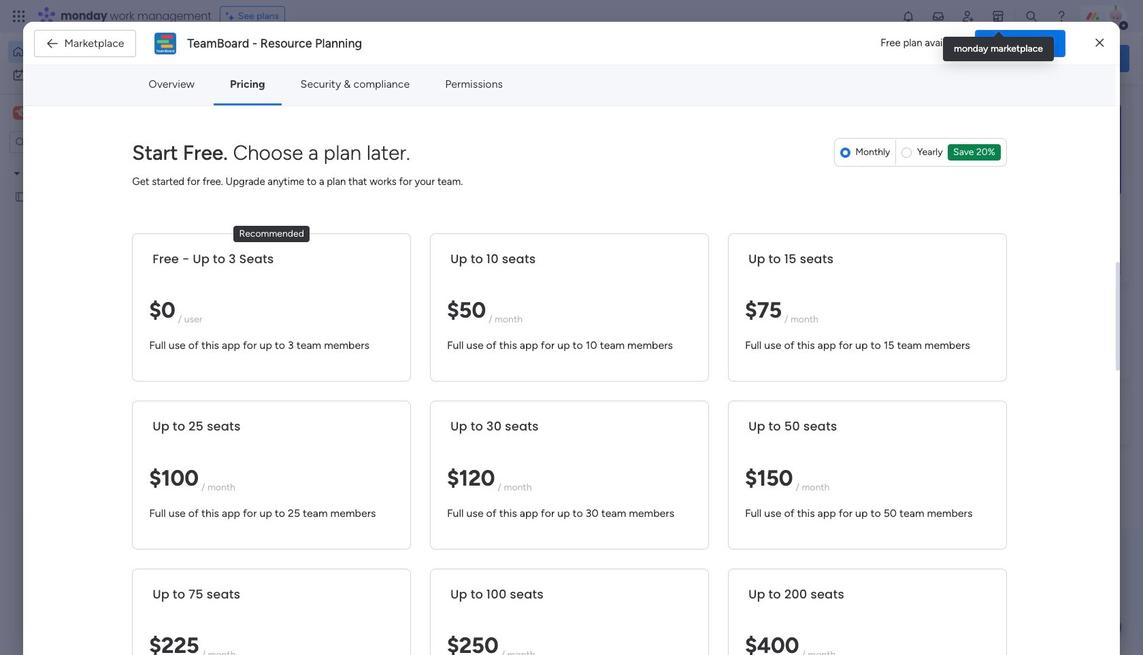Task type: describe. For each thing, give the bounding box(es) containing it.
caret down image
[[14, 169, 20, 178]]

see plans image
[[226, 9, 238, 24]]

Search in workspace field
[[29, 134, 114, 150]]

update feed image
[[932, 10, 946, 23]]

dapulse x slim image
[[1096, 35, 1105, 51]]

2 public board image from the left
[[452, 249, 467, 263]]

2 vertical spatial option
[[0, 161, 174, 164]]

v2 user feedback image
[[937, 51, 947, 66]]

application logo image
[[155, 32, 176, 54]]

0 element
[[348, 324, 365, 340]]

notifications image
[[902, 10, 916, 23]]

quick search results list box
[[210, 127, 893, 308]]

0 vertical spatial option
[[8, 41, 165, 63]]

add to favorites image
[[406, 249, 420, 262]]

1 public board image from the left
[[227, 249, 242, 263]]

monday marketplace image
[[992, 10, 1006, 23]]

help image
[[1055, 10, 1069, 23]]

workspace selection element
[[13, 105, 48, 121]]

1 vertical spatial option
[[8, 64, 165, 86]]

templates image image
[[938, 103, 1118, 197]]

open update feed (inbox) image
[[210, 324, 227, 340]]



Task type: locate. For each thing, give the bounding box(es) containing it.
0 vertical spatial workspace image
[[13, 106, 27, 121]]

1 vertical spatial workspace image
[[233, 411, 266, 444]]

workspace image inside 'element'
[[13, 106, 27, 121]]

1 horizontal spatial workspace image
[[233, 411, 266, 444]]

v2 bolt switch image
[[1043, 51, 1051, 66]]

1 horizontal spatial public board image
[[452, 249, 467, 263]]

search everything image
[[1025, 10, 1039, 23]]

invite members image
[[962, 10, 976, 23]]

list box
[[0, 159, 174, 392]]

select product image
[[12, 10, 26, 23]]

workspace image
[[13, 106, 27, 121], [233, 411, 266, 444]]

0 horizontal spatial workspace image
[[13, 106, 27, 121]]

public board image
[[227, 249, 242, 263], [452, 249, 467, 263]]

getting started element
[[926, 325, 1130, 380]]

workspace image
[[15, 106, 25, 121]]

ruby anderson image
[[1106, 5, 1127, 27]]

0 horizontal spatial public board image
[[227, 249, 242, 263]]

public board image
[[14, 190, 27, 203]]

option
[[8, 41, 165, 63], [8, 64, 165, 86], [0, 161, 174, 164]]

close my workspaces image
[[210, 370, 227, 387]]



Task type: vqa. For each thing, say whether or not it's contained in the screenshot.
option to the middle
yes



